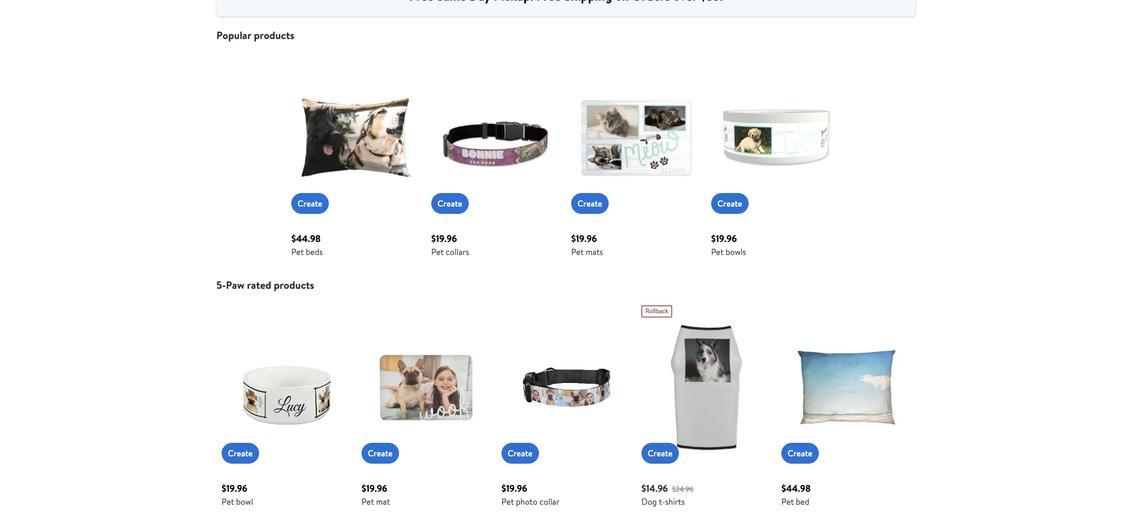 Task type: vqa. For each thing, say whether or not it's contained in the screenshot.


Task type: describe. For each thing, give the bounding box(es) containing it.
$19.96 for $19.96 pet collars
[[432, 232, 457, 245]]

$19.96 pet bowl
[[222, 482, 253, 508]]

0 vertical spatial products
[[254, 28, 295, 42]]

collar
[[540, 496, 560, 508]]

5-paw rated products
[[217, 278, 314, 292]]

mat
[[376, 496, 390, 508]]

pet for $19.96 pet mat
[[362, 496, 374, 508]]

$19.96 pet mat
[[362, 482, 390, 508]]

create button for $19.96 pet bowl
[[222, 443, 259, 464]]

create for $44.98 pet beds
[[298, 198, 323, 209]]

pet for $19.96 pet bowls
[[712, 246, 724, 258]]

$19.96 for $19.96 pet mat
[[362, 482, 387, 495]]

create button for $44.98 pet bed
[[782, 443, 819, 464]]

pet photo collar image
[[502, 323, 631, 452]]

rated
[[247, 278, 271, 292]]

shirts
[[666, 496, 685, 508]]

$14.96
[[642, 482, 668, 495]]

5-
[[217, 278, 226, 292]]

bowls
[[726, 246, 747, 258]]

bowl
[[236, 496, 253, 508]]

pet mat image
[[362, 323, 491, 452]]

pet bed image
[[782, 323, 912, 452]]

$44.98 pet bed
[[782, 482, 811, 508]]

create for $19.96 pet collars
[[438, 198, 463, 209]]

$19.96 pet bowls
[[712, 232, 747, 258]]

$44.98 for $44.98 pet beds
[[292, 232, 321, 245]]

$44.98 for $44.98 pet bed
[[782, 482, 811, 495]]

$19.96 pet photo collar
[[502, 482, 560, 508]]

$19.96 for $19.96 pet bowls
[[712, 232, 737, 245]]

photo
[[516, 496, 538, 508]]

bed
[[796, 496, 810, 508]]

paw
[[226, 278, 245, 292]]

1 vertical spatial products
[[274, 278, 314, 292]]

create for $19.96 pet bowl
[[228, 448, 253, 459]]

create button up $14.96
[[642, 443, 679, 464]]

create for $19.96 pet mat
[[368, 448, 393, 459]]

$24.96
[[672, 484, 694, 495]]

dog
[[642, 496, 657, 508]]

pet for $19.96 pet bowl
[[222, 496, 234, 508]]

create button for $19.96 pet bowls
[[712, 193, 749, 214]]

create for $19.96 pet photo collar
[[508, 448, 533, 459]]

create for $19.96 pet mats
[[578, 198, 603, 209]]

pet for $19.96 pet collars
[[432, 246, 444, 258]]



Task type: locate. For each thing, give the bounding box(es) containing it.
pet left beds
[[292, 246, 304, 258]]

pet inside $19.96 pet photo collar
[[502, 496, 514, 508]]

create button up $44.98 pet beds at the left of page
[[292, 193, 329, 214]]

popular
[[217, 28, 251, 42]]

$44.98
[[292, 232, 321, 245], [782, 482, 811, 495]]

dog t-shirts image
[[642, 323, 771, 452]]

$44.98 up beds
[[292, 232, 321, 245]]

$19.96 up collars on the left of page
[[432, 232, 457, 245]]

$19.96 up the mats
[[572, 232, 597, 245]]

0 vertical spatial $44.98
[[292, 232, 321, 245]]

products right rated
[[274, 278, 314, 292]]

create up $14.96
[[648, 448, 673, 459]]

pet bowl image
[[222, 323, 351, 452]]

popular products
[[217, 28, 295, 42]]

pet left the mats
[[572, 246, 584, 258]]

create button up the $19.96 pet mat
[[362, 443, 399, 464]]

pet inside the $19.96 pet mat
[[362, 496, 374, 508]]

create button up $19.96 pet bowl
[[222, 443, 259, 464]]

pet inside $19.96 pet mats
[[572, 246, 584, 258]]

pet left photo
[[502, 496, 514, 508]]

pet left bowl
[[222, 496, 234, 508]]

create button for $44.98 pet beds
[[292, 193, 329, 214]]

pet inside $44.98 pet bed
[[782, 496, 794, 508]]

collars
[[446, 246, 469, 258]]

create up $19.96 pet mats
[[578, 198, 603, 209]]

1 horizontal spatial $44.98
[[782, 482, 811, 495]]

pet left bowls
[[712, 246, 724, 258]]

$19.96 inside $19.96 pet bowl
[[222, 482, 247, 495]]

create button for $19.96 pet mat
[[362, 443, 399, 464]]

$19.96 up photo
[[502, 482, 528, 495]]

create up $19.96 pet bowls
[[718, 198, 743, 209]]

create button for $19.96 pet collars
[[432, 193, 469, 214]]

$19.96 inside $19.96 pet bowls
[[712, 232, 737, 245]]

create button up $19.96 pet photo collar on the left bottom of page
[[502, 443, 539, 464]]

create up $19.96 pet photo collar on the left bottom of page
[[508, 448, 533, 459]]

create for $19.96 pet bowls
[[718, 198, 743, 209]]

pet inside $19.96 pet bowls
[[712, 246, 724, 258]]

pet beds image
[[292, 73, 421, 202]]

$19.96 inside $19.96 pet collars
[[432, 232, 457, 245]]

$19.96 pet mats
[[572, 232, 603, 258]]

pet inside $44.98 pet beds
[[292, 246, 304, 258]]

$44.98 pet beds
[[292, 232, 323, 258]]

$44.98 inside $44.98 pet beds
[[292, 232, 321, 245]]

create up $19.96 pet collars
[[438, 198, 463, 209]]

create up $44.98 pet beds at the left of page
[[298, 198, 323, 209]]

mats
[[586, 246, 603, 258]]

create up the $19.96 pet mat
[[368, 448, 393, 459]]

$44.98 up bed at the bottom
[[782, 482, 811, 495]]

create button up $19.96 pet mats
[[572, 193, 609, 214]]

$19.96 for $19.96 pet bowl
[[222, 482, 247, 495]]

create button for $19.96 pet mats
[[572, 193, 609, 214]]

pet for $44.98 pet bed
[[782, 496, 794, 508]]

pet for $44.98 pet beds
[[292, 246, 304, 258]]

create button
[[292, 193, 329, 214], [432, 193, 469, 214], [572, 193, 609, 214], [712, 193, 749, 214], [222, 443, 259, 464], [362, 443, 399, 464], [502, 443, 539, 464], [642, 443, 679, 464], [782, 443, 819, 464]]

0 horizontal spatial $44.98
[[292, 232, 321, 245]]

create up $44.98 pet bed
[[788, 448, 813, 459]]

$19.96 for $19.96 pet photo collar
[[502, 482, 528, 495]]

pet mats image
[[572, 73, 701, 202]]

create up $19.96 pet bowl
[[228, 448, 253, 459]]

products right popular
[[254, 28, 295, 42]]

t-
[[659, 496, 666, 508]]

pet for $19.96 pet mats
[[572, 246, 584, 258]]

$19.96 up bowls
[[712, 232, 737, 245]]

pet inside $19.96 pet bowl
[[222, 496, 234, 508]]

$19.96 up mat
[[362, 482, 387, 495]]

$19.96
[[432, 232, 457, 245], [572, 232, 597, 245], [712, 232, 737, 245], [222, 482, 247, 495], [362, 482, 387, 495], [502, 482, 528, 495]]

pet bowls image
[[712, 73, 841, 202]]

create button up $19.96 pet collars
[[432, 193, 469, 214]]

$19.96 pet collars
[[432, 232, 469, 258]]

$19.96 for $19.96 pet mats
[[572, 232, 597, 245]]

beds
[[306, 246, 323, 258]]

pet left collars on the left of page
[[432, 246, 444, 258]]

1 vertical spatial $44.98
[[782, 482, 811, 495]]

pet left mat
[[362, 496, 374, 508]]

pet inside $19.96 pet collars
[[432, 246, 444, 258]]

pet for $19.96 pet photo collar
[[502, 496, 514, 508]]

$14.96 $24.96 dog t-shirts
[[642, 482, 694, 508]]

create button up $44.98 pet bed
[[782, 443, 819, 464]]

pet left bed at the bottom
[[782, 496, 794, 508]]

create for $44.98 pet bed
[[788, 448, 813, 459]]

create button up $19.96 pet bowls
[[712, 193, 749, 214]]

products
[[254, 28, 295, 42], [274, 278, 314, 292]]

$19.96 up bowl
[[222, 482, 247, 495]]

$19.96 inside the $19.96 pet mat
[[362, 482, 387, 495]]

pet collars image
[[432, 73, 561, 202]]

create button for $19.96 pet photo collar
[[502, 443, 539, 464]]

create
[[298, 198, 323, 209], [438, 198, 463, 209], [578, 198, 603, 209], [718, 198, 743, 209], [228, 448, 253, 459], [368, 448, 393, 459], [508, 448, 533, 459], [648, 448, 673, 459], [788, 448, 813, 459]]

$19.96 inside $19.96 pet photo collar
[[502, 482, 528, 495]]

$19.96 inside $19.96 pet mats
[[572, 232, 597, 245]]

pet
[[292, 246, 304, 258], [432, 246, 444, 258], [572, 246, 584, 258], [712, 246, 724, 258], [222, 496, 234, 508], [362, 496, 374, 508], [502, 496, 514, 508], [782, 496, 794, 508]]



